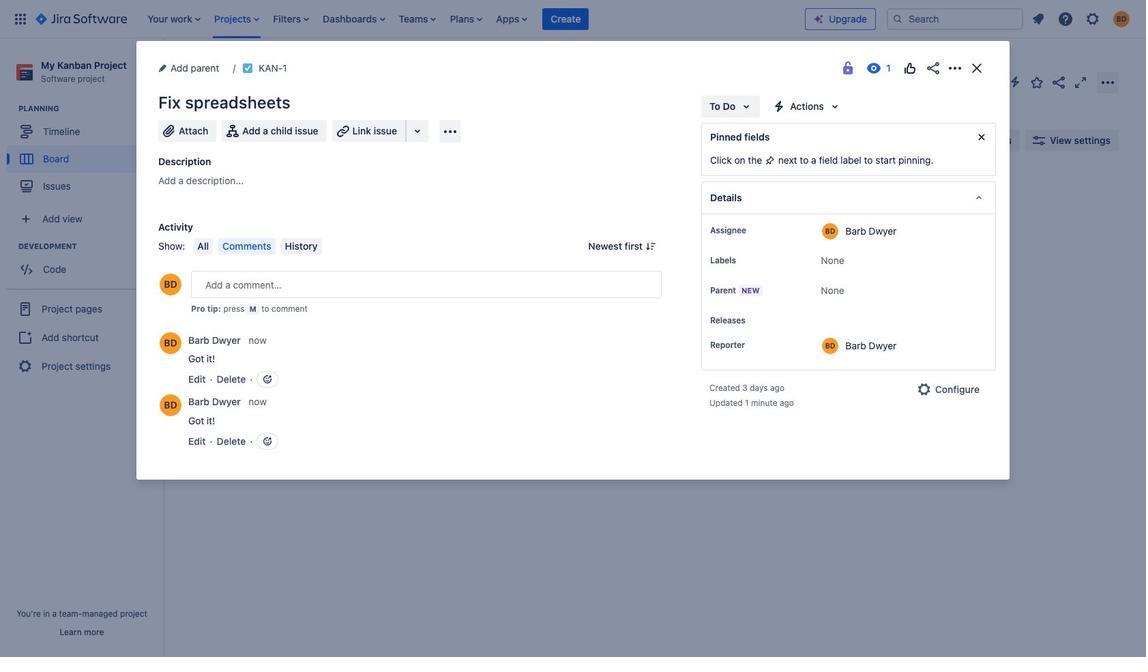 Task type: describe. For each thing, give the bounding box(es) containing it.
star kan board image
[[1029, 74, 1045, 90]]

copy link to comment image
[[269, 396, 280, 407]]

Search this board text field
[[192, 128, 255, 153]]

7 list item from the left
[[492, 0, 532, 38]]

1 heading from the top
[[18, 103, 163, 114]]

0 horizontal spatial list
[[141, 0, 805, 38]]

actions image
[[947, 60, 963, 76]]

task image
[[203, 247, 214, 258]]

create column image
[[771, 179, 787, 195]]

1 horizontal spatial list
[[1026, 6, 1138, 31]]

1 list item from the left
[[143, 0, 205, 38]]

add app image
[[442, 123, 459, 140]]

hide message image
[[974, 129, 990, 145]]

labels pin to top. only you can see pinned fields. image
[[739, 255, 750, 266]]

primary element
[[8, 0, 805, 38]]

1 vertical spatial group
[[7, 241, 163, 287]]

2 vertical spatial group
[[5, 289, 158, 386]]

add reaction image for more information about barb dwyer image
[[262, 374, 273, 385]]

assignee pin to top. only you can see pinned fields. image
[[749, 225, 760, 236]]

link web pages and more image
[[409, 123, 426, 139]]

0 vertical spatial group
[[7, 103, 163, 204]]

Search field
[[887, 8, 1024, 30]]

more information about barb dwyer image
[[160, 394, 182, 416]]

vote options: no one has voted for this issue yet. image
[[902, 60, 918, 76]]

3 list item from the left
[[269, 0, 313, 38]]

8 list item from the left
[[543, 0, 589, 38]]

copy link to issue image
[[284, 62, 295, 73]]



Task type: locate. For each thing, give the bounding box(es) containing it.
1 vertical spatial add reaction image
[[262, 436, 273, 447]]

task image
[[242, 63, 253, 74]]

0 vertical spatial add reaction image
[[262, 374, 273, 385]]

list
[[141, 0, 805, 38], [1026, 6, 1138, 31]]

dialog
[[136, 41, 1010, 480]]

1 add reaction image from the top
[[262, 374, 273, 385]]

add reaction image down copy link to comment icon
[[262, 436, 273, 447]]

6 list item from the left
[[446, 0, 487, 38]]

Add a comment… field
[[191, 271, 662, 298]]

group
[[7, 103, 163, 204], [7, 241, 163, 287], [5, 289, 158, 386]]

jira software image
[[35, 11, 127, 27], [35, 11, 127, 27]]

menu bar
[[191, 238, 324, 255]]

2 heading from the top
[[18, 241, 163, 252]]

add reaction image for more information about barb dwyer icon
[[262, 436, 273, 447]]

add people image
[[336, 132, 352, 149]]

search image
[[893, 13, 903, 24]]

enter full screen image
[[1073, 74, 1089, 90]]

0 vertical spatial heading
[[18, 103, 163, 114]]

None search field
[[887, 8, 1024, 30]]

heading
[[18, 103, 163, 114], [18, 241, 163, 252]]

add reaction image
[[262, 374, 273, 385], [262, 436, 273, 447]]

2 add reaction image from the top
[[262, 436, 273, 447]]

2 list item from the left
[[210, 0, 264, 38]]

more information about barb dwyer image
[[160, 332, 182, 354]]

1 vertical spatial heading
[[18, 241, 163, 252]]

close image
[[969, 60, 985, 76]]

sidebar element
[[0, 38, 164, 657]]

add reaction image up copy link to comment icon
[[262, 374, 273, 385]]

list item
[[143, 0, 205, 38], [210, 0, 264, 38], [269, 0, 313, 38], [319, 0, 389, 38], [395, 0, 440, 38], [446, 0, 487, 38], [492, 0, 532, 38], [543, 0, 589, 38]]

5 list item from the left
[[395, 0, 440, 38]]

reporter pin to top. only you can see pinned fields. image
[[748, 340, 759, 351]]

details element
[[701, 182, 996, 214]]

banner
[[0, 0, 1146, 38]]

4 list item from the left
[[319, 0, 389, 38]]



Task type: vqa. For each thing, say whether or not it's contained in the screenshot.
SIDEBAR NAVIGATION 'ICON'
no



